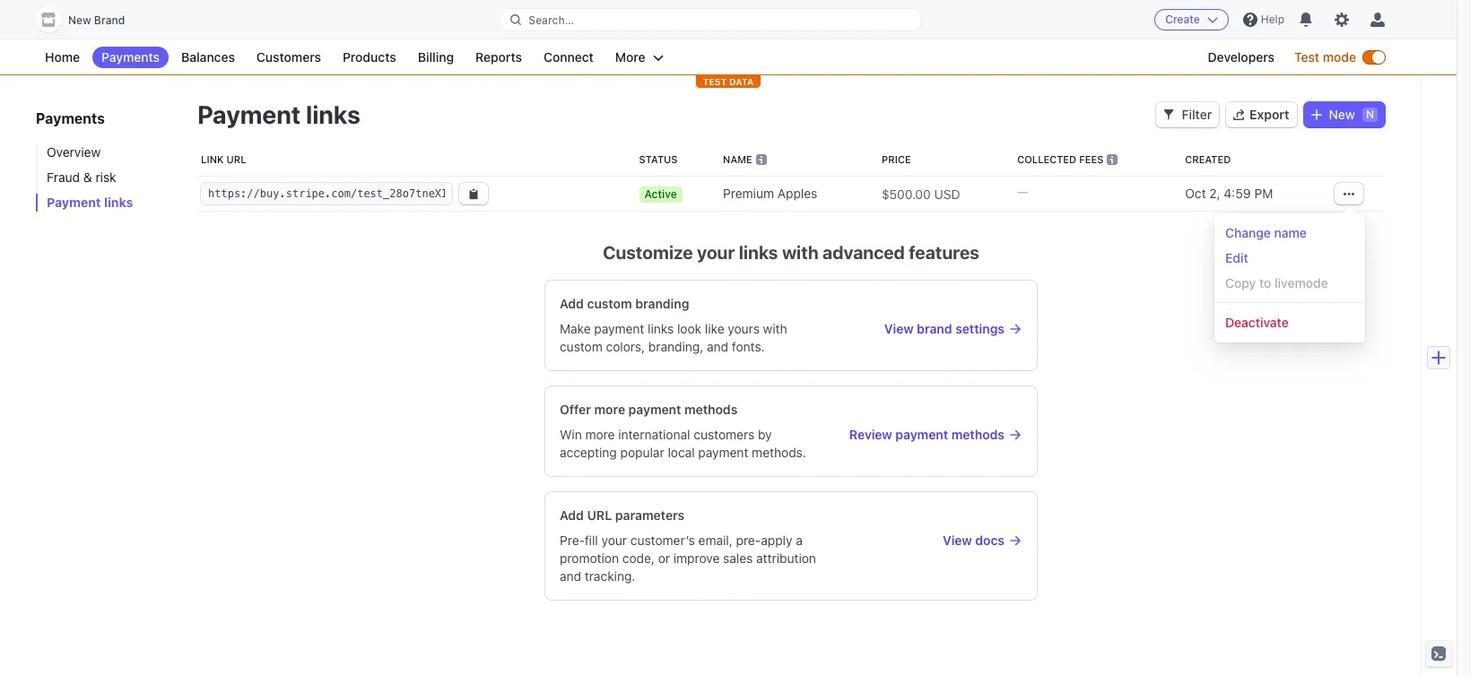 Task type: describe. For each thing, give the bounding box(es) containing it.
settings
[[956, 321, 1005, 336]]

with inside make payment links look like yours with custom colors, branding, and fonts.
[[763, 321, 787, 336]]

edit link
[[1218, 246, 1362, 271]]

promotion
[[560, 551, 619, 566]]

overview
[[47, 144, 101, 160]]

overview link
[[36, 144, 179, 161]]

link
[[201, 153, 224, 165]]

svg image inside filter popup button
[[1164, 110, 1175, 120]]

1 vertical spatial svg image
[[1344, 189, 1355, 200]]

change name button
[[1218, 221, 1362, 246]]

view for view docs
[[943, 533, 972, 548]]

search…
[[529, 13, 574, 26]]

local
[[668, 445, 695, 460]]

billing
[[418, 49, 454, 65]]

a
[[796, 533, 803, 548]]

and inside pre-fill your customer's email, pre-apply a promotion code, or improve sales attribution and tracking.
[[560, 569, 581, 584]]

link url
[[201, 153, 246, 165]]

attribution
[[756, 551, 816, 566]]

by
[[758, 427, 772, 442]]

review payment methods link
[[846, 426, 1023, 444]]

1 vertical spatial methods
[[952, 427, 1005, 442]]

offer more payment methods
[[560, 402, 738, 417]]

pre-
[[736, 533, 761, 548]]

developers
[[1208, 49, 1275, 65]]

deactivate button
[[1218, 310, 1362, 336]]

win
[[560, 427, 582, 442]]

win more international customers by accepting popular local payment methods.
[[560, 427, 806, 460]]

$500.00 usd
[[882, 186, 960, 201]]

branding,
[[649, 339, 704, 354]]

apply
[[761, 533, 793, 548]]

look
[[677, 321, 702, 336]]

active
[[645, 188, 677, 201]]

more
[[615, 49, 646, 65]]

reports
[[476, 49, 522, 65]]

— link
[[1010, 176, 1178, 212]]

0 vertical spatial payments
[[101, 49, 160, 65]]

products
[[343, 49, 396, 65]]

custom inside make payment links look like yours with custom colors, branding, and fonts.
[[560, 339, 603, 354]]

view brand settings
[[885, 321, 1005, 336]]

payment links link
[[36, 194, 179, 212]]

advanced
[[823, 242, 905, 263]]

improve
[[674, 551, 720, 566]]

reports link
[[467, 47, 531, 68]]

home link
[[36, 47, 89, 68]]

payments link
[[92, 47, 169, 68]]

links down fraud & risk link on the left top
[[104, 195, 133, 210]]

pre-fill your customer's email, pre-apply a promotion code, or improve sales attribution and tracking.
[[560, 533, 816, 584]]

status
[[639, 153, 678, 165]]

test
[[1295, 49, 1320, 65]]

code,
[[622, 551, 655, 566]]

add for add custom branding
[[560, 296, 584, 311]]

test data
[[703, 76, 754, 87]]

more button
[[606, 47, 673, 68]]

data
[[729, 76, 754, 87]]

fraud
[[47, 170, 80, 185]]

view docs
[[943, 533, 1005, 548]]

filter
[[1182, 107, 1212, 122]]

review payment methods
[[850, 427, 1005, 442]]

mode
[[1323, 49, 1357, 65]]

accepting
[[560, 445, 617, 460]]

parameters
[[615, 508, 685, 523]]

and inside make payment links look like yours with custom colors, branding, and fonts.
[[707, 339, 729, 354]]

create button
[[1155, 9, 1229, 31]]

Search… search field
[[500, 9, 921, 31]]

brand
[[94, 13, 125, 27]]

Search… text field
[[500, 9, 921, 31]]

name
[[723, 153, 752, 165]]

0 horizontal spatial svg image
[[468, 189, 479, 200]]

help
[[1261, 13, 1285, 26]]

payment inside the win more international customers by accepting popular local payment methods.
[[698, 445, 749, 460]]

payment up international
[[629, 402, 681, 417]]

links down products link
[[306, 100, 361, 129]]

created
[[1185, 153, 1231, 165]]

premium
[[723, 186, 774, 201]]

offer
[[560, 402, 591, 417]]

0 vertical spatial payment links
[[197, 100, 361, 129]]

your inside pre-fill your customer's email, pre-apply a promotion code, or improve sales attribution and tracking.
[[602, 533, 627, 548]]

methods.
[[752, 445, 806, 460]]

pre-
[[560, 533, 585, 548]]

—
[[1017, 184, 1028, 199]]

2,
[[1210, 186, 1221, 201]]

connect
[[544, 49, 594, 65]]

customers
[[694, 427, 755, 442]]



Task type: vqa. For each thing, say whether or not it's contained in the screenshot.


Task type: locate. For each thing, give the bounding box(es) containing it.
change
[[1226, 225, 1271, 240]]

0 vertical spatial payment
[[197, 100, 301, 129]]

custom down make
[[560, 339, 603, 354]]

&
[[83, 170, 92, 185]]

1 vertical spatial view
[[943, 533, 972, 548]]

new for new
[[1329, 107, 1356, 122]]

1 horizontal spatial svg image
[[1344, 189, 1355, 200]]

home
[[45, 49, 80, 65]]

1 vertical spatial and
[[560, 569, 581, 584]]

svg image up change name button
[[1344, 189, 1355, 200]]

url for link
[[227, 153, 246, 165]]

pm
[[1255, 186, 1273, 201]]

fraud & risk link
[[36, 169, 179, 187]]

new inside new brand button
[[68, 13, 91, 27]]

0 horizontal spatial methods
[[685, 402, 738, 417]]

filter button
[[1157, 102, 1219, 127]]

usd
[[934, 186, 960, 201]]

0 horizontal spatial svg image
[[1164, 110, 1175, 120]]

add up pre-
[[560, 508, 584, 523]]

1 horizontal spatial and
[[707, 339, 729, 354]]

premium apples link
[[716, 178, 875, 210]]

popular
[[621, 445, 665, 460]]

svg image
[[1164, 110, 1175, 120], [1344, 189, 1355, 200]]

change name
[[1226, 225, 1307, 240]]

view left brand
[[885, 321, 914, 336]]

edit
[[1226, 250, 1249, 266]]

add
[[560, 296, 584, 311], [560, 508, 584, 523]]

with
[[782, 242, 819, 263], [763, 321, 787, 336]]

1 vertical spatial new
[[1329, 107, 1356, 122]]

0 vertical spatial svg image
[[1311, 110, 1322, 120]]

1 vertical spatial payment links
[[47, 195, 133, 210]]

add custom branding
[[560, 296, 689, 311]]

n
[[1366, 108, 1374, 121]]

payments up overview
[[36, 110, 105, 127]]

with down premium apples link
[[782, 242, 819, 263]]

more right offer
[[594, 402, 625, 417]]

0 vertical spatial add
[[560, 296, 584, 311]]

view for view brand settings
[[885, 321, 914, 336]]

1 vertical spatial svg image
[[468, 189, 479, 200]]

custom up make
[[587, 296, 632, 311]]

1 add from the top
[[560, 296, 584, 311]]

1 horizontal spatial url
[[587, 508, 612, 523]]

your down the premium
[[697, 242, 735, 263]]

more inside the win more international customers by accepting popular local payment methods.
[[585, 427, 615, 442]]

0 vertical spatial and
[[707, 339, 729, 354]]

links down the premium
[[739, 242, 778, 263]]

view brand settings link
[[846, 320, 1023, 338]]

1 horizontal spatial new
[[1329, 107, 1356, 122]]

0 horizontal spatial your
[[602, 533, 627, 548]]

url for add
[[587, 508, 612, 523]]

url up fill
[[587, 508, 612, 523]]

1 horizontal spatial svg image
[[1311, 110, 1322, 120]]

new brand
[[68, 13, 125, 27]]

balances link
[[172, 47, 244, 68]]

None text field
[[201, 183, 452, 205]]

more up accepting
[[585, 427, 615, 442]]

0 vertical spatial custom
[[587, 296, 632, 311]]

1 vertical spatial add
[[560, 508, 584, 523]]

new left "n"
[[1329, 107, 1356, 122]]

1 vertical spatial payment
[[47, 195, 101, 210]]

premium apples
[[723, 186, 818, 201]]

methods
[[685, 402, 738, 417], [952, 427, 1005, 442]]

svg image left filter
[[1164, 110, 1175, 120]]

0 horizontal spatial payment links
[[47, 195, 133, 210]]

billing link
[[409, 47, 463, 68]]

new brand button
[[36, 7, 143, 32]]

payment right review
[[896, 427, 948, 442]]

1 horizontal spatial view
[[943, 533, 972, 548]]

review
[[850, 427, 893, 442]]

view docs link
[[846, 532, 1023, 550]]

url right link
[[227, 153, 246, 165]]

links
[[306, 100, 361, 129], [104, 195, 133, 210], [739, 242, 778, 263], [648, 321, 674, 336]]

deactivate
[[1226, 315, 1289, 330]]

collected
[[1017, 153, 1077, 165]]

risk
[[96, 170, 116, 185]]

1 vertical spatial your
[[602, 533, 627, 548]]

features
[[909, 242, 980, 263]]

1 vertical spatial url
[[587, 508, 612, 523]]

add url parameters
[[560, 508, 685, 523]]

with right yours
[[763, 321, 787, 336]]

payment up colors,
[[594, 321, 645, 336]]

0 horizontal spatial url
[[227, 153, 246, 165]]

0 vertical spatial svg image
[[1164, 110, 1175, 120]]

fill
[[585, 533, 598, 548]]

and down promotion in the left of the page
[[560, 569, 581, 584]]

brand
[[917, 321, 952, 336]]

view left docs
[[943, 533, 972, 548]]

connect link
[[535, 47, 603, 68]]

test mode
[[1295, 49, 1357, 65]]

payment down customers
[[698, 445, 749, 460]]

1 vertical spatial more
[[585, 427, 615, 442]]

1 horizontal spatial methods
[[952, 427, 1005, 442]]

fonts.
[[732, 339, 765, 354]]

$500.00
[[882, 186, 931, 201]]

yours
[[728, 321, 760, 336]]

export
[[1250, 107, 1290, 122]]

payment down fraud & risk
[[47, 195, 101, 210]]

links up branding,
[[648, 321, 674, 336]]

and down like
[[707, 339, 729, 354]]

1 vertical spatial with
[[763, 321, 787, 336]]

0 vertical spatial url
[[227, 153, 246, 165]]

payment inside make payment links look like yours with custom colors, branding, and fonts.
[[594, 321, 645, 336]]

help button
[[1236, 5, 1292, 34]]

payment links down 'customers' link
[[197, 100, 361, 129]]

$500.00 usd link
[[875, 179, 1010, 209]]

docs
[[976, 533, 1005, 548]]

new for new brand
[[68, 13, 91, 27]]

1 horizontal spatial payment links
[[197, 100, 361, 129]]

2 add from the top
[[560, 508, 584, 523]]

more
[[594, 402, 625, 417], [585, 427, 615, 442]]

0 horizontal spatial new
[[68, 13, 91, 27]]

oct 2, 4:59 pm
[[1185, 186, 1273, 201]]

customer's
[[631, 533, 695, 548]]

new left brand
[[68, 13, 91, 27]]

fraud & risk
[[47, 170, 116, 185]]

0 vertical spatial methods
[[685, 402, 738, 417]]

or
[[658, 551, 670, 566]]

tracking.
[[585, 569, 636, 584]]

add up make
[[560, 296, 584, 311]]

make payment links look like yours with custom colors, branding, and fonts.
[[560, 321, 787, 354]]

active link
[[632, 178, 716, 210]]

oct
[[1185, 186, 1206, 201]]

0 vertical spatial more
[[594, 402, 625, 417]]

developers link
[[1199, 47, 1284, 68]]

apples
[[778, 186, 818, 201]]

payments down brand
[[101, 49, 160, 65]]

0 vertical spatial with
[[782, 242, 819, 263]]

international
[[618, 427, 690, 442]]

customize your links with advanced features
[[603, 242, 980, 263]]

name
[[1275, 225, 1307, 240]]

1 vertical spatial custom
[[560, 339, 603, 354]]

0 horizontal spatial and
[[560, 569, 581, 584]]

0 vertical spatial new
[[68, 13, 91, 27]]

payment up link url
[[197, 100, 301, 129]]

0 horizontal spatial view
[[885, 321, 914, 336]]

1 horizontal spatial payment
[[197, 100, 301, 129]]

svg image
[[1311, 110, 1322, 120], [468, 189, 479, 200]]

payment links down &
[[47, 195, 133, 210]]

your right fill
[[602, 533, 627, 548]]

new
[[68, 13, 91, 27], [1329, 107, 1356, 122]]

0 horizontal spatial payment
[[47, 195, 101, 210]]

more for payment
[[594, 402, 625, 417]]

1 horizontal spatial your
[[697, 242, 735, 263]]

1 vertical spatial payments
[[36, 110, 105, 127]]

add for add url parameters
[[560, 508, 584, 523]]

products link
[[334, 47, 405, 68]]

customers link
[[248, 47, 330, 68]]

payments
[[101, 49, 160, 65], [36, 110, 105, 127]]

sales
[[723, 551, 753, 566]]

test
[[703, 76, 727, 87]]

more for international
[[585, 427, 615, 442]]

0 vertical spatial your
[[697, 242, 735, 263]]

fees
[[1079, 153, 1104, 165]]

oct 2, 4:59 pm link
[[1178, 178, 1328, 210]]

like
[[705, 321, 725, 336]]

collected fees
[[1017, 153, 1104, 165]]

branding
[[635, 296, 689, 311]]

customize
[[603, 242, 693, 263]]

0 vertical spatial view
[[885, 321, 914, 336]]

balances
[[181, 49, 235, 65]]

links inside make payment links look like yours with custom colors, branding, and fonts.
[[648, 321, 674, 336]]



